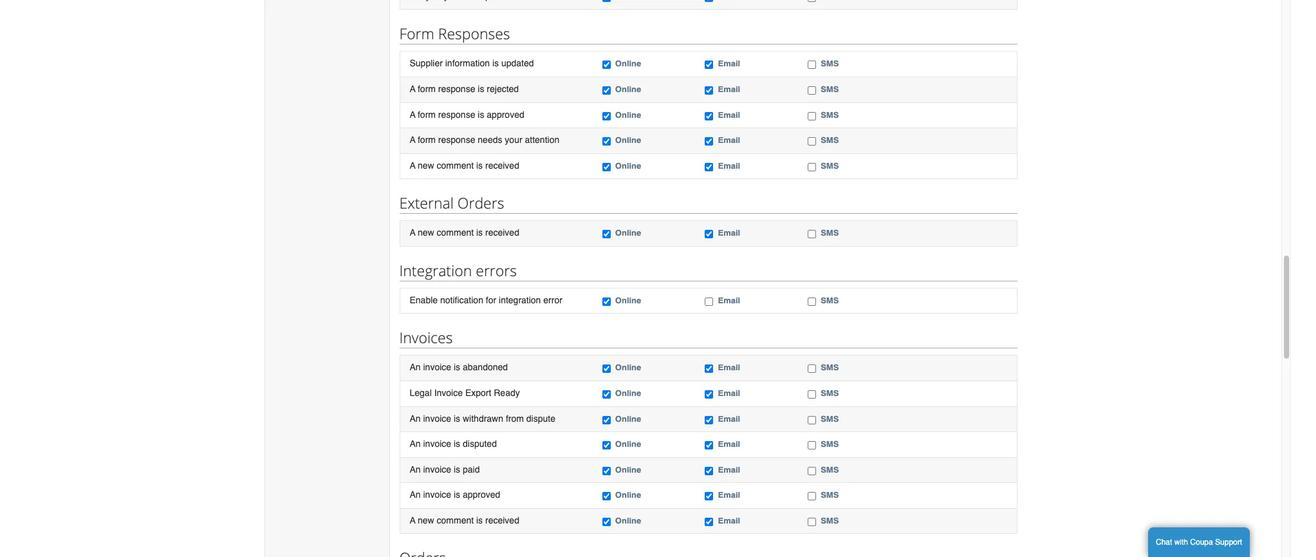 Task type: vqa. For each thing, say whether or not it's contained in the screenshot.
Add Competitor
no



Task type: describe. For each thing, give the bounding box(es) containing it.
1 vertical spatial approved
[[463, 490, 501, 500]]

abandoned
[[463, 362, 508, 372]]

integration errors
[[400, 260, 517, 281]]

7 online from the top
[[616, 295, 642, 305]]

invoice for withdrawn
[[423, 413, 451, 423]]

is down an invoice is paid
[[454, 490, 461, 500]]

invoice for paid
[[423, 464, 451, 474]]

6 online from the top
[[616, 228, 642, 238]]

error
[[544, 295, 563, 305]]

supplier
[[410, 58, 443, 69]]

is left disputed
[[454, 439, 461, 449]]

3 comment from the top
[[437, 515, 474, 525]]

11 email from the top
[[718, 439, 741, 449]]

with
[[1175, 538, 1189, 547]]

4 sms from the top
[[821, 135, 839, 145]]

5 online from the top
[[616, 161, 642, 170]]

12 sms from the top
[[821, 465, 839, 474]]

an for an invoice is disputed
[[410, 439, 421, 449]]

external orders
[[400, 193, 504, 213]]

2 new from the top
[[418, 227, 434, 238]]

supplier information is updated
[[410, 58, 534, 69]]

4 online from the top
[[616, 135, 642, 145]]

form for a form response is approved
[[418, 109, 436, 119]]

attention
[[525, 135, 560, 145]]

external
[[400, 193, 454, 213]]

1 a from the top
[[410, 84, 416, 94]]

13 email from the top
[[718, 490, 741, 500]]

is down a form response needs your attention
[[477, 160, 483, 170]]

rejected
[[487, 84, 519, 94]]

is up a form response needs your attention
[[478, 109, 485, 119]]

is down orders
[[477, 227, 483, 238]]

10 email from the top
[[718, 414, 741, 423]]

coupa
[[1191, 538, 1214, 547]]

integration
[[400, 260, 472, 281]]

an for an invoice is approved
[[410, 490, 421, 500]]

0 vertical spatial approved
[[487, 109, 525, 119]]

enable notification for integration error
[[410, 295, 563, 305]]

is up legal invoice export ready
[[454, 362, 461, 372]]

1 comment from the top
[[437, 160, 474, 170]]

legal
[[410, 388, 432, 398]]

errors
[[476, 260, 517, 281]]

8 email from the top
[[718, 363, 741, 372]]

form for a form response needs your attention
[[418, 135, 436, 145]]

is left updated
[[493, 58, 499, 69]]

chat with coupa support button
[[1149, 527, 1251, 557]]

an invoice is paid
[[410, 464, 480, 474]]

6 a from the top
[[410, 515, 416, 525]]

paid
[[463, 464, 480, 474]]

5 a from the top
[[410, 227, 416, 238]]

an invoice is withdrawn from dispute
[[410, 413, 556, 423]]

3 a new comment is received from the top
[[410, 515, 520, 525]]

1 sms from the top
[[821, 59, 839, 69]]

1 online from the top
[[616, 59, 642, 69]]

10 sms from the top
[[821, 414, 839, 423]]

9 email from the top
[[718, 388, 741, 398]]

is left rejected
[[478, 84, 485, 94]]

2 sms from the top
[[821, 84, 839, 94]]

a form response is approved
[[410, 109, 525, 119]]

5 email from the top
[[718, 161, 741, 170]]

integration
[[499, 295, 541, 305]]

an for an invoice is paid
[[410, 464, 421, 474]]

ready
[[494, 388, 520, 398]]

2 email from the top
[[718, 84, 741, 94]]

13 online from the top
[[616, 490, 642, 500]]

information
[[445, 58, 490, 69]]

7 email from the top
[[718, 295, 741, 305]]

response for rejected
[[438, 84, 476, 94]]

invoice for abandoned
[[423, 362, 451, 372]]

2 received from the top
[[486, 227, 520, 238]]



Task type: locate. For each thing, give the bounding box(es) containing it.
0 vertical spatial new
[[418, 160, 434, 170]]

13 sms from the top
[[821, 490, 839, 500]]

response down a form response is rejected
[[438, 109, 476, 119]]

invoice
[[434, 388, 463, 398]]

is down the an invoice is approved
[[477, 515, 483, 525]]

support
[[1216, 538, 1243, 547]]

1 email from the top
[[718, 59, 741, 69]]

response down a form response is approved
[[438, 135, 476, 145]]

1 a new comment is received from the top
[[410, 160, 520, 170]]

0 vertical spatial received
[[486, 160, 520, 170]]

a form response needs your attention
[[410, 135, 560, 145]]

disputed
[[463, 439, 497, 449]]

notification
[[440, 295, 484, 305]]

form responses
[[400, 23, 510, 44]]

invoice
[[423, 362, 451, 372], [423, 413, 451, 423], [423, 439, 451, 449], [423, 464, 451, 474], [423, 490, 451, 500]]

form down a form response is approved
[[418, 135, 436, 145]]

form down supplier
[[418, 84, 436, 94]]

an for an invoice is abandoned
[[410, 362, 421, 372]]

1 response from the top
[[438, 84, 476, 94]]

an up an invoice is paid
[[410, 439, 421, 449]]

11 sms from the top
[[821, 439, 839, 449]]

is up an invoice is disputed
[[454, 413, 461, 423]]

export
[[466, 388, 492, 398]]

approved down rejected
[[487, 109, 525, 119]]

new
[[418, 160, 434, 170], [418, 227, 434, 238], [418, 515, 434, 525]]

from
[[506, 413, 524, 423]]

is left paid
[[454, 464, 461, 474]]

1 an from the top
[[410, 362, 421, 372]]

form
[[400, 23, 435, 44]]

comment
[[437, 160, 474, 170], [437, 227, 474, 238], [437, 515, 474, 525]]

3 form from the top
[[418, 135, 436, 145]]

2 a from the top
[[410, 109, 416, 119]]

3 online from the top
[[616, 110, 642, 119]]

response
[[438, 84, 476, 94], [438, 109, 476, 119], [438, 135, 476, 145]]

6 sms from the top
[[821, 228, 839, 238]]

a new comment is received down the an invoice is approved
[[410, 515, 520, 525]]

3 sms from the top
[[821, 110, 839, 119]]

2 vertical spatial new
[[418, 515, 434, 525]]

3 email from the top
[[718, 110, 741, 119]]

an invoice is approved
[[410, 490, 501, 500]]

online
[[616, 59, 642, 69], [616, 84, 642, 94], [616, 110, 642, 119], [616, 135, 642, 145], [616, 161, 642, 170], [616, 228, 642, 238], [616, 295, 642, 305], [616, 363, 642, 372], [616, 388, 642, 398], [616, 414, 642, 423], [616, 439, 642, 449], [616, 465, 642, 474], [616, 490, 642, 500], [616, 516, 642, 525]]

invoice up an invoice is paid
[[423, 439, 451, 449]]

2 form from the top
[[418, 109, 436, 119]]

is
[[493, 58, 499, 69], [478, 84, 485, 94], [478, 109, 485, 119], [477, 160, 483, 170], [477, 227, 483, 238], [454, 362, 461, 372], [454, 413, 461, 423], [454, 439, 461, 449], [454, 464, 461, 474], [454, 490, 461, 500], [477, 515, 483, 525]]

form
[[418, 84, 436, 94], [418, 109, 436, 119], [418, 135, 436, 145]]

1 vertical spatial received
[[486, 227, 520, 238]]

4 a from the top
[[410, 160, 416, 170]]

11 online from the top
[[616, 439, 642, 449]]

3 an from the top
[[410, 439, 421, 449]]

an down an invoice is paid
[[410, 490, 421, 500]]

orders
[[458, 193, 504, 213]]

invoices
[[400, 327, 453, 348]]

a new comment is received down external orders
[[410, 227, 520, 238]]

comment down the an invoice is approved
[[437, 515, 474, 525]]

an invoice is disputed
[[410, 439, 497, 449]]

3 invoice from the top
[[423, 439, 451, 449]]

1 new from the top
[[418, 160, 434, 170]]

new up the 'external' on the top left
[[418, 160, 434, 170]]

3 a from the top
[[410, 135, 416, 145]]

withdrawn
[[463, 413, 504, 423]]

2 response from the top
[[438, 109, 476, 119]]

2 invoice from the top
[[423, 413, 451, 423]]

9 online from the top
[[616, 388, 642, 398]]

chat
[[1157, 538, 1173, 547]]

dispute
[[527, 413, 556, 423]]

invoice up invoice at bottom
[[423, 362, 451, 372]]

invoice down an invoice is paid
[[423, 490, 451, 500]]

an
[[410, 362, 421, 372], [410, 413, 421, 423], [410, 439, 421, 449], [410, 464, 421, 474], [410, 490, 421, 500]]

approved down paid
[[463, 490, 501, 500]]

comment down external orders
[[437, 227, 474, 238]]

8 online from the top
[[616, 363, 642, 372]]

1 received from the top
[[486, 160, 520, 170]]

0 vertical spatial form
[[418, 84, 436, 94]]

14 email from the top
[[718, 516, 741, 525]]

6 email from the top
[[718, 228, 741, 238]]

invoice for approved
[[423, 490, 451, 500]]

5 sms from the top
[[821, 161, 839, 170]]

2 vertical spatial response
[[438, 135, 476, 145]]

a
[[410, 84, 416, 94], [410, 109, 416, 119], [410, 135, 416, 145], [410, 160, 416, 170], [410, 227, 416, 238], [410, 515, 416, 525]]

response for your
[[438, 135, 476, 145]]

invoice down invoice at bottom
[[423, 413, 451, 423]]

None checkbox
[[705, 0, 714, 2], [808, 0, 817, 2], [603, 61, 611, 69], [705, 61, 714, 69], [808, 61, 817, 69], [705, 86, 714, 95], [808, 86, 817, 95], [603, 112, 611, 120], [705, 112, 714, 120], [603, 137, 611, 146], [603, 163, 611, 171], [705, 163, 714, 171], [705, 230, 714, 238], [808, 230, 817, 238], [603, 297, 611, 306], [705, 297, 714, 306], [808, 297, 817, 306], [705, 365, 714, 373], [808, 365, 817, 373], [603, 390, 611, 399], [705, 390, 714, 399], [808, 390, 817, 399], [705, 441, 714, 450], [808, 441, 817, 450], [705, 467, 714, 475], [603, 492, 611, 500], [603, 518, 611, 526], [705, 518, 714, 526], [808, 518, 817, 526], [705, 0, 714, 2], [808, 0, 817, 2], [603, 61, 611, 69], [705, 61, 714, 69], [808, 61, 817, 69], [705, 86, 714, 95], [808, 86, 817, 95], [603, 112, 611, 120], [705, 112, 714, 120], [603, 137, 611, 146], [603, 163, 611, 171], [705, 163, 714, 171], [705, 230, 714, 238], [808, 230, 817, 238], [603, 297, 611, 306], [705, 297, 714, 306], [808, 297, 817, 306], [705, 365, 714, 373], [808, 365, 817, 373], [603, 390, 611, 399], [705, 390, 714, 399], [808, 390, 817, 399], [705, 441, 714, 450], [808, 441, 817, 450], [705, 467, 714, 475], [603, 492, 611, 500], [603, 518, 611, 526], [705, 518, 714, 526], [808, 518, 817, 526]]

1 vertical spatial a new comment is received
[[410, 227, 520, 238]]

10 online from the top
[[616, 414, 642, 423]]

0 vertical spatial a new comment is received
[[410, 160, 520, 170]]

1 vertical spatial new
[[418, 227, 434, 238]]

14 sms from the top
[[821, 516, 839, 525]]

received down the an invoice is approved
[[486, 515, 520, 525]]

2 vertical spatial form
[[418, 135, 436, 145]]

3 received from the top
[[486, 515, 520, 525]]

4 email from the top
[[718, 135, 741, 145]]

an down an invoice is disputed
[[410, 464, 421, 474]]

7 sms from the top
[[821, 295, 839, 305]]

3 new from the top
[[418, 515, 434, 525]]

response up a form response is approved
[[438, 84, 476, 94]]

1 vertical spatial form
[[418, 109, 436, 119]]

email
[[718, 59, 741, 69], [718, 84, 741, 94], [718, 110, 741, 119], [718, 135, 741, 145], [718, 161, 741, 170], [718, 228, 741, 238], [718, 295, 741, 305], [718, 363, 741, 372], [718, 388, 741, 398], [718, 414, 741, 423], [718, 439, 741, 449], [718, 465, 741, 474], [718, 490, 741, 500], [718, 516, 741, 525]]

legal invoice export ready
[[410, 388, 520, 398]]

0 vertical spatial response
[[438, 84, 476, 94]]

4 invoice from the top
[[423, 464, 451, 474]]

a new comment is received down a form response needs your attention
[[410, 160, 520, 170]]

enable
[[410, 295, 438, 305]]

response for approved
[[438, 109, 476, 119]]

5 invoice from the top
[[423, 490, 451, 500]]

12 email from the top
[[718, 465, 741, 474]]

0 vertical spatial comment
[[437, 160, 474, 170]]

3 response from the top
[[438, 135, 476, 145]]

a form response is rejected
[[410, 84, 519, 94]]

received down orders
[[486, 227, 520, 238]]

an down 'legal'
[[410, 413, 421, 423]]

2 a new comment is received from the top
[[410, 227, 520, 238]]

a new comment is received
[[410, 160, 520, 170], [410, 227, 520, 238], [410, 515, 520, 525]]

14 online from the top
[[616, 516, 642, 525]]

needs
[[478, 135, 503, 145]]

5 an from the top
[[410, 490, 421, 500]]

12 online from the top
[[616, 465, 642, 474]]

form down a form response is rejected
[[418, 109, 436, 119]]

1 vertical spatial comment
[[437, 227, 474, 238]]

received
[[486, 160, 520, 170], [486, 227, 520, 238], [486, 515, 520, 525]]

1 vertical spatial response
[[438, 109, 476, 119]]

2 vertical spatial received
[[486, 515, 520, 525]]

4 an from the top
[[410, 464, 421, 474]]

chat with coupa support
[[1157, 538, 1243, 547]]

an for an invoice is withdrawn from dispute
[[410, 413, 421, 423]]

1 form from the top
[[418, 84, 436, 94]]

form for a form response is rejected
[[418, 84, 436, 94]]

approved
[[487, 109, 525, 119], [463, 490, 501, 500]]

8 sms from the top
[[821, 363, 839, 372]]

an up 'legal'
[[410, 362, 421, 372]]

9 sms from the top
[[821, 388, 839, 398]]

an invoice is abandoned
[[410, 362, 508, 372]]

sms
[[821, 59, 839, 69], [821, 84, 839, 94], [821, 110, 839, 119], [821, 135, 839, 145], [821, 161, 839, 170], [821, 228, 839, 238], [821, 295, 839, 305], [821, 363, 839, 372], [821, 388, 839, 398], [821, 414, 839, 423], [821, 439, 839, 449], [821, 465, 839, 474], [821, 490, 839, 500], [821, 516, 839, 525]]

2 vertical spatial a new comment is received
[[410, 515, 520, 525]]

new down the an invoice is approved
[[418, 515, 434, 525]]

2 vertical spatial comment
[[437, 515, 474, 525]]

new down the 'external' on the top left
[[418, 227, 434, 238]]

comment up external orders
[[437, 160, 474, 170]]

2 online from the top
[[616, 84, 642, 94]]

received down the your
[[486, 160, 520, 170]]

invoice for disputed
[[423, 439, 451, 449]]

your
[[505, 135, 523, 145]]

invoice down an invoice is disputed
[[423, 464, 451, 474]]

2 an from the top
[[410, 413, 421, 423]]

updated
[[502, 58, 534, 69]]

2 comment from the top
[[437, 227, 474, 238]]

responses
[[438, 23, 510, 44]]

for
[[486, 295, 497, 305]]

None checkbox
[[603, 0, 611, 2], [603, 86, 611, 95], [808, 112, 817, 120], [705, 137, 714, 146], [808, 137, 817, 146], [808, 163, 817, 171], [603, 230, 611, 238], [603, 365, 611, 373], [603, 416, 611, 424], [705, 416, 714, 424], [808, 416, 817, 424], [603, 441, 611, 450], [603, 467, 611, 475], [808, 467, 817, 475], [705, 492, 714, 500], [808, 492, 817, 500], [603, 0, 611, 2], [603, 86, 611, 95], [808, 112, 817, 120], [705, 137, 714, 146], [808, 137, 817, 146], [808, 163, 817, 171], [603, 230, 611, 238], [603, 365, 611, 373], [603, 416, 611, 424], [705, 416, 714, 424], [808, 416, 817, 424], [603, 441, 611, 450], [603, 467, 611, 475], [808, 467, 817, 475], [705, 492, 714, 500], [808, 492, 817, 500]]

1 invoice from the top
[[423, 362, 451, 372]]



